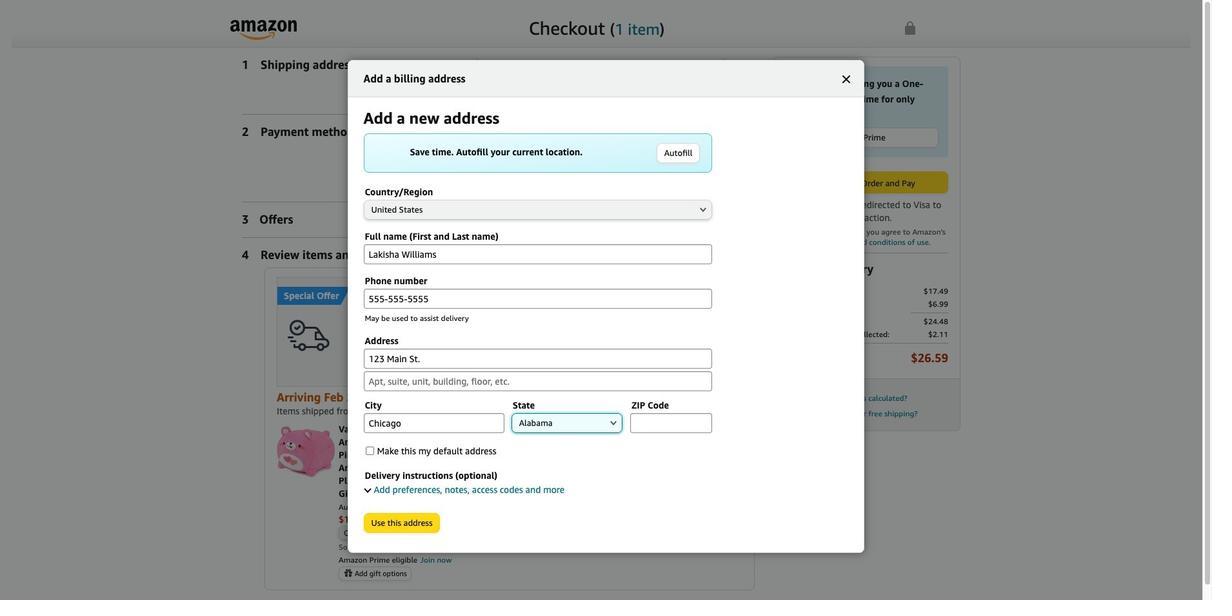 Task type: vqa. For each thing, say whether or not it's contained in the screenshot.
viewed "to"
no



Task type: describe. For each thing, give the bounding box(es) containing it.
City text field
[[364, 414, 505, 434]]

2 horizontal spatial dropdown image
[[700, 207, 706, 212]]

ZIP Code text field
[[631, 414, 712, 434]]

delivery van with check mark image
[[278, 305, 332, 370]]

Address text field
[[364, 349, 712, 369]]

expand image
[[364, 486, 371, 494]]

Apt, suite, unit, building, floor, etc. text field
[[364, 372, 712, 392]]

2 vertical spatial dropdown image
[[371, 532, 377, 537]]

Make this my default address checkbox
[[366, 447, 374, 456]]



Task type: locate. For each thing, give the bounding box(es) containing it.
None submit
[[364, 514, 439, 533]]

valentine&#39;s day bear plush stuffed animal-20&#39;&#39; pink bear plush pillow pink heart bear plushie cute bear anime plush stuffed animals, panda plushies, gifts for girlfriend birthday gifts for kid image
[[277, 423, 335, 482]]

close image
[[843, 76, 851, 83]]

Enter code text field
[[467, 177, 580, 197]]

main content
[[242, 57, 755, 596]]

Full name (First and Last name) text field
[[364, 245, 712, 265]]

dropdown image
[[700, 207, 706, 212], [611, 421, 617, 426], [371, 532, 377, 537]]

Phone number text field
[[364, 289, 712, 309]]

None radio
[[517, 438, 526, 447]]

1 horizontal spatial dropdown image
[[611, 421, 617, 426]]

0 horizontal spatial dropdown image
[[371, 532, 377, 537]]

0 vertical spatial dropdown image
[[700, 207, 706, 212]]

website is secured with ssl image
[[906, 21, 916, 35]]

row
[[376, 143, 700, 163]]

1 vertical spatial dropdown image
[[611, 421, 617, 426]]



